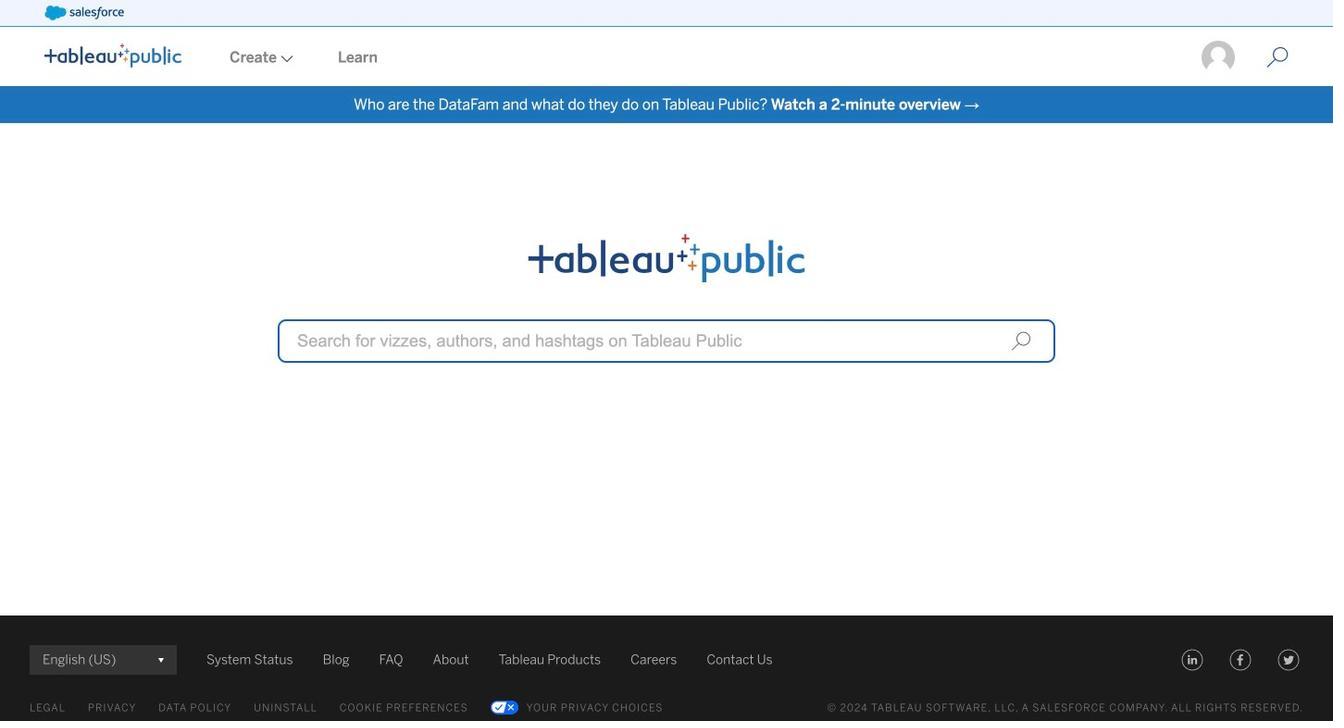Task type: describe. For each thing, give the bounding box(es) containing it.
Search input field
[[278, 319, 1055, 363]]

go to search image
[[1244, 46, 1311, 69]]

selected language element
[[43, 645, 164, 675]]



Task type: vqa. For each thing, say whether or not it's contained in the screenshot.
4th the Workbook thumbnail from the right
no



Task type: locate. For each thing, give the bounding box(es) containing it.
logo image
[[44, 44, 181, 68]]

create image
[[277, 55, 293, 62]]

gary.orlando image
[[1200, 39, 1237, 76]]

search image
[[1011, 331, 1031, 351]]

salesforce logo image
[[44, 6, 124, 20]]



